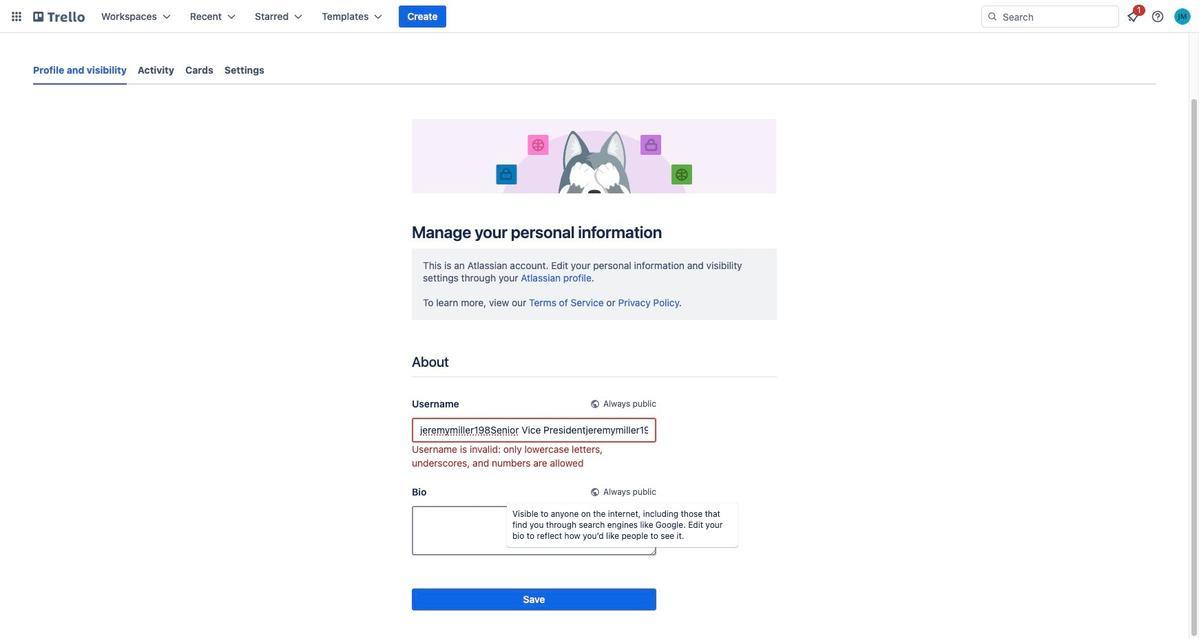Task type: describe. For each thing, give the bounding box(es) containing it.
back to home image
[[33, 6, 85, 28]]

search image
[[988, 11, 999, 22]]

jeremy miller (jeremymiller198) image
[[1175, 8, 1192, 25]]



Task type: locate. For each thing, give the bounding box(es) containing it.
Search field
[[999, 7, 1119, 26]]

None text field
[[412, 418, 657, 443], [412, 506, 657, 556], [412, 418, 657, 443], [412, 506, 657, 556]]

tooltip
[[507, 504, 739, 548]]

open information menu image
[[1152, 10, 1166, 23]]

primary element
[[0, 0, 1200, 33]]

1 notification image
[[1126, 8, 1142, 25]]



Task type: vqa. For each thing, say whether or not it's contained in the screenshot.
"1 Notification" icon
yes



